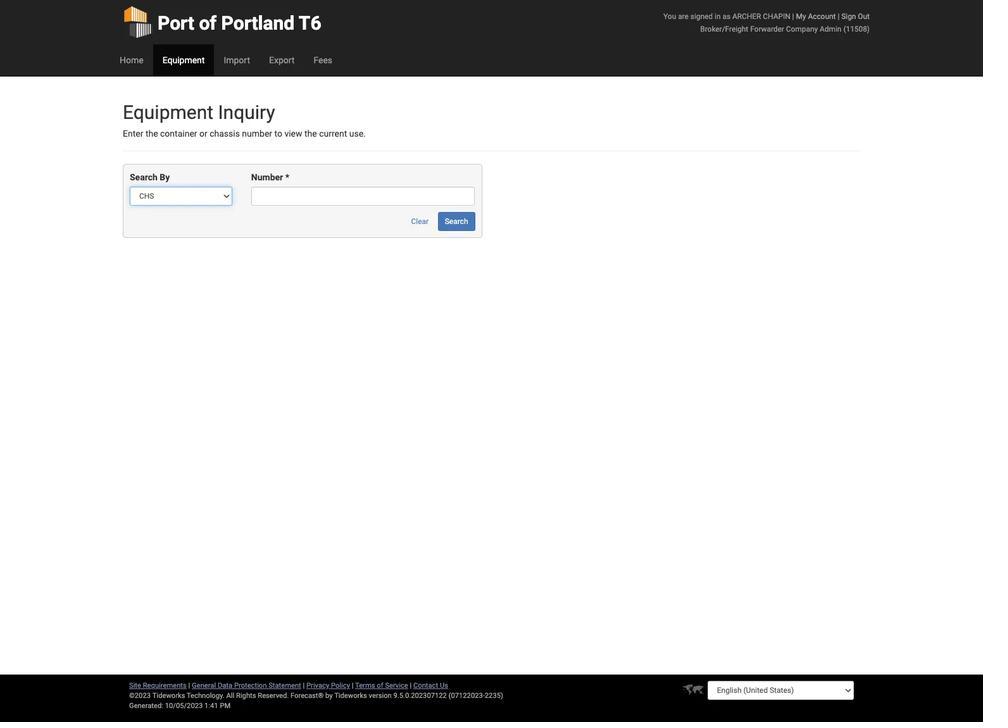 Task type: describe. For each thing, give the bounding box(es) containing it.
clear
[[411, 217, 429, 226]]

(07122023-
[[449, 692, 485, 700]]

2 the from the left
[[305, 129, 317, 139]]

10/05/2023
[[165, 702, 203, 710]]

| left general
[[188, 682, 190, 690]]

equipment for equipment
[[162, 55, 205, 65]]

by
[[325, 692, 333, 700]]

number *
[[251, 172, 289, 183]]

| left the sign
[[838, 12, 840, 21]]

2235)
[[485, 692, 503, 700]]

| up 9.5.0.202307122
[[410, 682, 412, 690]]

| up forecast®
[[303, 682, 305, 690]]

chapin
[[763, 12, 790, 21]]

t6
[[299, 12, 321, 34]]

you
[[663, 12, 676, 21]]

equipment inquiry enter the container or chassis number to view the current use.
[[123, 101, 366, 139]]

view
[[285, 129, 302, 139]]

contact
[[413, 682, 438, 690]]

equipment for equipment inquiry enter the container or chassis number to view the current use.
[[123, 101, 213, 123]]

forwarder
[[750, 25, 784, 34]]

terms
[[355, 682, 375, 690]]

generated:
[[129, 702, 163, 710]]

all
[[226, 692, 234, 700]]

requirements
[[143, 682, 187, 690]]

site requirements | general data protection statement | privacy policy | terms of service | contact us ©2023 tideworks technology. all rights reserved. forecast® by tideworks version 9.5.0.202307122 (07122023-2235) generated: 10/05/2023 1:41 pm
[[129, 682, 503, 710]]

clear button
[[404, 212, 436, 231]]

number
[[242, 129, 272, 139]]

export button
[[260, 44, 304, 76]]

tideworks
[[334, 692, 367, 700]]

export
[[269, 55, 295, 65]]

import
[[224, 55, 250, 65]]

terms of service link
[[355, 682, 408, 690]]

current
[[319, 129, 347, 139]]

of inside site requirements | general data protection statement | privacy policy | terms of service | contact us ©2023 tideworks technology. all rights reserved. forecast® by tideworks version 9.5.0.202307122 (07122023-2235) generated: 10/05/2023 1:41 pm
[[377, 682, 383, 690]]

| up tideworks
[[352, 682, 354, 690]]

version
[[369, 692, 392, 700]]

equipment button
[[153, 44, 214, 76]]

you are signed in as archer chapin | my account | sign out broker/freight forwarder company admin (11508)
[[663, 12, 870, 34]]

are
[[678, 12, 689, 21]]

my
[[796, 12, 806, 21]]

technology.
[[187, 692, 225, 700]]

signed
[[691, 12, 713, 21]]

in
[[715, 12, 721, 21]]

©2023 tideworks
[[129, 692, 185, 700]]

search for search
[[445, 217, 468, 226]]

privacy policy link
[[306, 682, 350, 690]]

my account link
[[796, 12, 836, 21]]

portland
[[221, 12, 295, 34]]

to
[[274, 129, 282, 139]]

search for search by
[[130, 172, 158, 183]]

admin
[[820, 25, 842, 34]]



Task type: vqa. For each thing, say whether or not it's contained in the screenshot.
10/04/2023
no



Task type: locate. For each thing, give the bounding box(es) containing it.
1 vertical spatial of
[[377, 682, 383, 690]]

site requirements link
[[129, 682, 187, 690]]

0 horizontal spatial of
[[199, 12, 217, 34]]

port of portland t6
[[158, 12, 321, 34]]

sign
[[841, 12, 856, 21]]

0 vertical spatial search
[[130, 172, 158, 183]]

site
[[129, 682, 141, 690]]

(11508)
[[843, 25, 870, 34]]

rights
[[236, 692, 256, 700]]

|
[[792, 12, 794, 21], [838, 12, 840, 21], [188, 682, 190, 690], [303, 682, 305, 690], [352, 682, 354, 690], [410, 682, 412, 690]]

1 horizontal spatial search
[[445, 217, 468, 226]]

archer
[[732, 12, 761, 21]]

the
[[146, 129, 158, 139], [305, 129, 317, 139]]

1 vertical spatial search
[[445, 217, 468, 226]]

search by
[[130, 172, 170, 183]]

0 vertical spatial of
[[199, 12, 217, 34]]

broker/freight
[[700, 25, 748, 34]]

general data protection statement link
[[192, 682, 301, 690]]

general
[[192, 682, 216, 690]]

Number * text field
[[251, 187, 475, 206]]

pm
[[220, 702, 231, 710]]

policy
[[331, 682, 350, 690]]

inquiry
[[218, 101, 275, 123]]

search left by
[[130, 172, 158, 183]]

us
[[440, 682, 448, 690]]

equipment inside dropdown button
[[162, 55, 205, 65]]

search button
[[438, 212, 475, 231]]

privacy
[[306, 682, 329, 690]]

port of portland t6 link
[[123, 0, 321, 44]]

number
[[251, 172, 283, 183]]

equipment
[[162, 55, 205, 65], [123, 101, 213, 123]]

0 horizontal spatial the
[[146, 129, 158, 139]]

port
[[158, 12, 194, 34]]

import button
[[214, 44, 260, 76]]

enter
[[123, 129, 143, 139]]

| left my
[[792, 12, 794, 21]]

1:41
[[205, 702, 218, 710]]

of up version
[[377, 682, 383, 690]]

0 vertical spatial equipment
[[162, 55, 205, 65]]

company
[[786, 25, 818, 34]]

0 horizontal spatial search
[[130, 172, 158, 183]]

1 horizontal spatial of
[[377, 682, 383, 690]]

equipment inside equipment inquiry enter the container or chassis number to view the current use.
[[123, 101, 213, 123]]

contact us link
[[413, 682, 448, 690]]

out
[[858, 12, 870, 21]]

home button
[[110, 44, 153, 76]]

equipment down "port"
[[162, 55, 205, 65]]

of
[[199, 12, 217, 34], [377, 682, 383, 690]]

fees button
[[304, 44, 342, 76]]

statement
[[269, 682, 301, 690]]

search right clear button
[[445, 217, 468, 226]]

chassis
[[210, 129, 240, 139]]

the right view
[[305, 129, 317, 139]]

by
[[160, 172, 170, 183]]

search inside button
[[445, 217, 468, 226]]

account
[[808, 12, 836, 21]]

of right "port"
[[199, 12, 217, 34]]

data
[[218, 682, 232, 690]]

the right enter
[[146, 129, 158, 139]]

as
[[723, 12, 731, 21]]

or
[[199, 129, 207, 139]]

forecast®
[[291, 692, 324, 700]]

fees
[[314, 55, 332, 65]]

service
[[385, 682, 408, 690]]

container
[[160, 129, 197, 139]]

reserved.
[[258, 692, 289, 700]]

home
[[120, 55, 143, 65]]

search
[[130, 172, 158, 183], [445, 217, 468, 226]]

*
[[285, 172, 289, 183]]

9.5.0.202307122
[[393, 692, 447, 700]]

use.
[[349, 129, 366, 139]]

1 horizontal spatial the
[[305, 129, 317, 139]]

1 the from the left
[[146, 129, 158, 139]]

sign out link
[[841, 12, 870, 21]]

protection
[[234, 682, 267, 690]]

equipment up container on the left top
[[123, 101, 213, 123]]

1 vertical spatial equipment
[[123, 101, 213, 123]]



